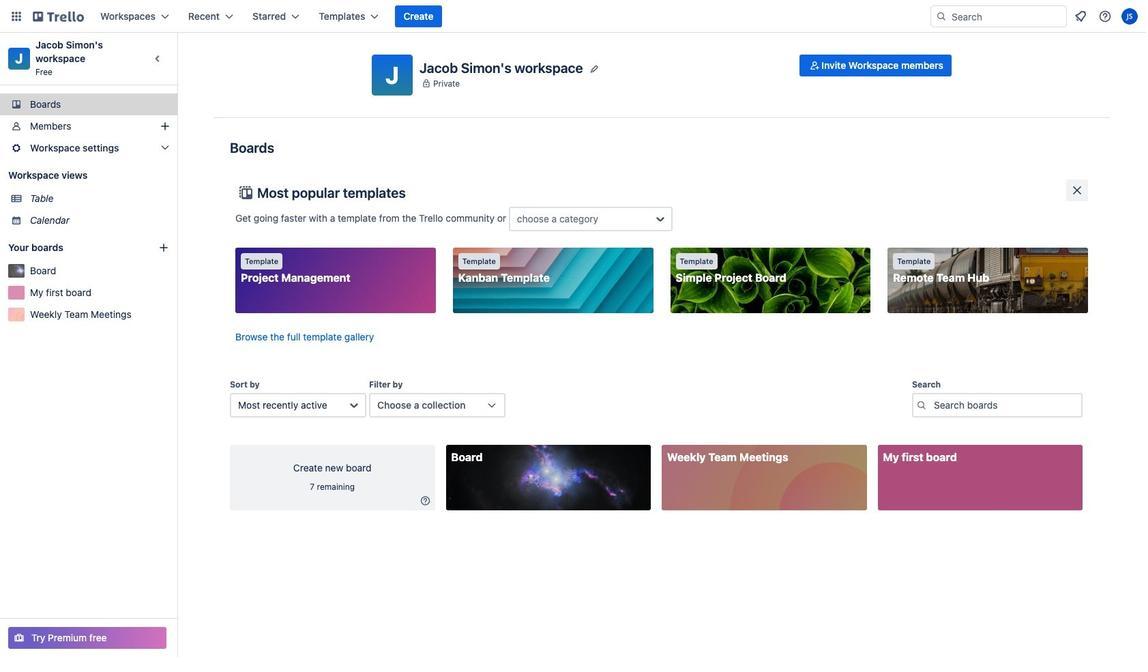 Task type: vqa. For each thing, say whether or not it's contained in the screenshot.
"Jacob Simon (jacobsimon16)" Image
yes



Task type: locate. For each thing, give the bounding box(es) containing it.
0 horizontal spatial sm image
[[419, 494, 432, 508]]

primary element
[[0, 0, 1147, 33]]

1 horizontal spatial sm image
[[808, 59, 822, 72]]

sm image
[[808, 59, 822, 72], [419, 494, 432, 508]]

jacob simon (jacobsimon16) image
[[1122, 8, 1139, 25]]

workspace navigation collapse icon image
[[149, 49, 168, 68]]

search image
[[937, 11, 947, 22]]

open information menu image
[[1099, 10, 1113, 23]]

back to home image
[[33, 5, 84, 27]]

0 vertical spatial sm image
[[808, 59, 822, 72]]



Task type: describe. For each thing, give the bounding box(es) containing it.
add board image
[[158, 242, 169, 253]]

0 notifications image
[[1073, 8, 1089, 25]]

1 vertical spatial sm image
[[419, 494, 432, 508]]

Search boards text field
[[913, 393, 1083, 418]]

your boards with 3 items element
[[8, 240, 138, 256]]

Search field
[[947, 6, 1067, 27]]



